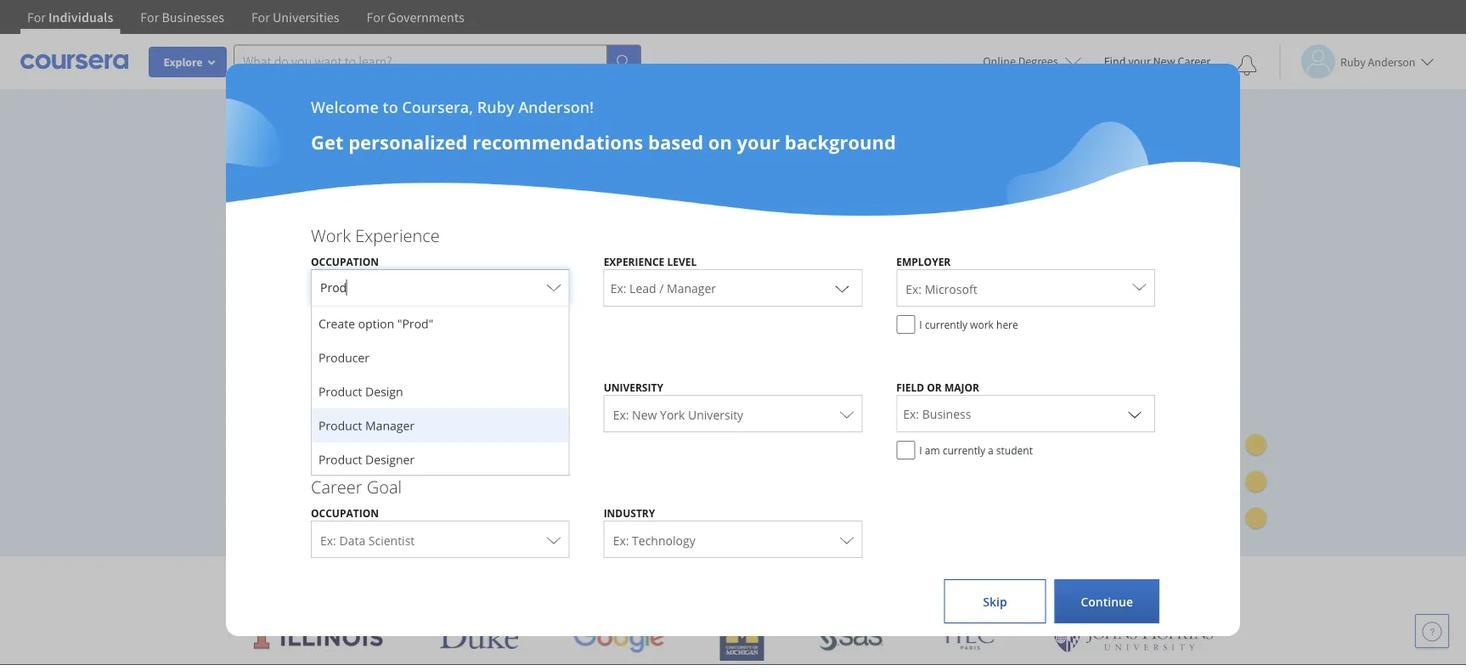 Task type: describe. For each thing, give the bounding box(es) containing it.
your inside 'link'
[[1129, 54, 1151, 69]]

for for individuals
[[27, 8, 46, 25]]

create option "prod"
[[319, 316, 434, 332]]

free
[[336, 420, 362, 437]]

major
[[945, 380, 980, 394]]

get personalized recommendations based on your background
[[311, 129, 896, 155]]

with inside button
[[318, 460, 345, 476]]

find your new career
[[1104, 54, 1211, 69]]

continue button
[[1055, 580, 1160, 624]]

occupation for work
[[311, 254, 379, 269]]

your inside unlimited access to 7,000+ world-class courses, hands-on projects, and job-ready certificate programs—all included in your subscription
[[240, 298, 280, 324]]

career inside 'link'
[[1178, 54, 1211, 69]]

create
[[319, 316, 355, 332]]

anytime
[[353, 381, 402, 397]]

0 vertical spatial day
[[311, 420, 333, 437]]

Occupation field
[[312, 269, 569, 306]]

product design
[[319, 384, 403, 400]]

14-
[[348, 460, 365, 476]]

work experience
[[311, 223, 440, 247]]

skip button
[[944, 580, 1046, 624]]

coursera image
[[20, 48, 128, 75]]

based
[[648, 129, 704, 155]]

businesses
[[162, 8, 224, 25]]

find your new career link
[[1096, 51, 1219, 72]]

to inside unlimited access to 7,000+ world-class courses, hands-on projects, and job-ready certificate programs—all included in your subscription
[[392, 239, 410, 264]]

career inside the onboardingmodal dialog
[[311, 475, 362, 498]]

chevron down image
[[832, 278, 853, 298]]

projects,
[[240, 268, 315, 294]]

ready
[[392, 268, 441, 294]]

guarantee
[[466, 460, 527, 476]]

york
[[660, 407, 685, 423]]

continue
[[1081, 594, 1134, 610]]

in
[[744, 268, 761, 294]]

university of michigan image
[[720, 614, 764, 661]]

companies
[[787, 570, 890, 597]]

world-
[[478, 239, 533, 264]]

currently inside education element
[[943, 443, 986, 457]]

occupation for career
[[311, 506, 379, 520]]

row group inside work experience element
[[312, 307, 569, 665]]

currently inside work experience element
[[925, 317, 968, 331]]

here
[[997, 317, 1019, 331]]

new inside education element
[[632, 407, 657, 423]]

programs—all
[[537, 268, 660, 294]]

background
[[785, 129, 896, 155]]

industry
[[604, 506, 655, 520]]

personalized
[[349, 129, 468, 155]]

product for product designer
[[319, 452, 362, 468]]

I am currently a student checkbox
[[897, 441, 915, 460]]

ex: for ex: technology
[[613, 532, 629, 549]]

goal
[[367, 475, 402, 498]]

certificate
[[446, 268, 532, 294]]

back
[[434, 460, 462, 476]]

courses,
[[580, 239, 652, 264]]

student
[[997, 443, 1033, 457]]

/month, cancel anytime
[[261, 381, 402, 397]]

hands-
[[657, 239, 717, 264]]

i am currently a student
[[920, 443, 1033, 457]]

for governments
[[367, 8, 464, 25]]

degree
[[311, 380, 350, 394]]

chevron down image for degree
[[539, 404, 560, 424]]

welcome to coursera, ruby anderson!
[[311, 96, 594, 117]]

manager
[[365, 418, 415, 434]]

technology
[[632, 532, 696, 549]]

included
[[665, 268, 740, 294]]

ex: for ex: new york university
[[613, 407, 629, 423]]

7,000+
[[415, 239, 473, 264]]

unlimited access to 7,000+ world-class courses, hands-on projects, and job-ready certificate programs—all included in your subscription
[[240, 239, 761, 324]]

/year with 14-day money-back guarantee
[[284, 460, 527, 476]]

for businesses
[[140, 8, 224, 25]]

microsoft
[[925, 281, 978, 297]]

recommendations
[[473, 129, 643, 155]]

ex: new york university
[[613, 407, 744, 423]]

education element
[[294, 349, 1173, 468]]

/year with 14-day money-back guarantee button
[[240, 459, 527, 477]]

skip
[[983, 594, 1007, 610]]

producer
[[319, 350, 370, 366]]

leading
[[556, 570, 626, 597]]

data
[[339, 532, 366, 549]]

0 horizontal spatial university
[[604, 380, 664, 394]]

universities
[[273, 8, 339, 25]]

johns hopkins university image
[[1053, 622, 1214, 653]]



Task type: locate. For each thing, give the bounding box(es) containing it.
field or major
[[897, 380, 980, 394]]

i right i currently work here checkbox
[[920, 317, 922, 331]]

experience
[[355, 223, 440, 247], [604, 254, 665, 269]]

i for education
[[920, 443, 922, 457]]

1 vertical spatial experience
[[604, 254, 665, 269]]

your left background
[[737, 129, 780, 155]]

trial
[[364, 420, 391, 437]]

and
[[320, 268, 353, 294], [745, 570, 781, 597]]

4 for from the left
[[367, 8, 385, 25]]

welcome
[[311, 96, 379, 117]]

coursera plus image
[[240, 160, 499, 185]]

occupation
[[311, 254, 379, 269], [311, 506, 379, 520]]

None search field
[[234, 45, 642, 79]]

for left 'individuals'
[[27, 8, 46, 25]]

2 horizontal spatial your
[[1129, 54, 1151, 69]]

for individuals
[[27, 8, 113, 25]]

a
[[988, 443, 994, 457]]

your right the find
[[1129, 54, 1151, 69]]

new inside find your new career 'link'
[[1154, 54, 1176, 69]]

ex: technology
[[613, 532, 696, 549]]

2 occupation from the top
[[311, 506, 379, 520]]

1 vertical spatial your
[[737, 129, 780, 155]]

and up subscription
[[320, 268, 353, 294]]

product
[[319, 384, 362, 400], [319, 418, 362, 434], [319, 452, 362, 468]]

1 vertical spatial day
[[365, 460, 387, 476]]

career goal element
[[294, 475, 1173, 567]]

1 horizontal spatial experience
[[604, 254, 665, 269]]

for left 'businesses'
[[140, 8, 159, 25]]

product designer
[[319, 452, 415, 468]]

start
[[268, 420, 297, 437]]

with
[[318, 460, 345, 476], [896, 570, 936, 597]]

3 for from the left
[[251, 8, 270, 25]]

0 horizontal spatial with
[[318, 460, 345, 476]]

ex: left data
[[320, 532, 336, 549]]

work
[[311, 223, 351, 247]]

product for product design
[[319, 384, 362, 400]]

1 vertical spatial i
[[920, 443, 922, 457]]

0 horizontal spatial and
[[320, 268, 353, 294]]

1 horizontal spatial your
[[737, 129, 780, 155]]

0 horizontal spatial new
[[632, 407, 657, 423]]

i currently work here
[[920, 317, 1019, 331]]

university
[[604, 380, 664, 394], [688, 407, 744, 423]]

0 horizontal spatial day
[[311, 420, 333, 437]]

2 vertical spatial product
[[319, 452, 362, 468]]

unlimited
[[240, 239, 326, 264]]

individuals
[[49, 8, 113, 25]]

ex: for ex: data scientist
[[320, 532, 336, 549]]

on
[[708, 129, 732, 155], [717, 239, 739, 264]]

universities
[[631, 570, 740, 597]]

1 vertical spatial on
[[717, 239, 739, 264]]

for universities
[[251, 8, 339, 25]]

access
[[331, 239, 387, 264]]

on right based
[[708, 129, 732, 155]]

onboardingmodal dialog
[[0, 0, 1467, 665]]

1 horizontal spatial and
[[745, 570, 781, 597]]

1 occupation from the top
[[311, 254, 379, 269]]

1 i from the top
[[920, 317, 922, 331]]

1 horizontal spatial new
[[1154, 54, 1176, 69]]

occupation inside career goal element
[[311, 506, 379, 520]]

product up career goal
[[319, 452, 362, 468]]

design
[[365, 384, 403, 400]]

university up york
[[604, 380, 664, 394]]

on up included
[[717, 239, 739, 264]]

experience up ready
[[355, 223, 440, 247]]

"prod"
[[398, 316, 434, 332]]

and up university of michigan image
[[745, 570, 781, 597]]

university right york
[[688, 407, 744, 423]]

governments
[[388, 8, 464, 25]]

career left show notifications image
[[1178, 54, 1211, 69]]

7-
[[300, 420, 311, 437]]

with left coursera
[[896, 570, 936, 597]]

new
[[1154, 54, 1176, 69], [632, 407, 657, 423]]

Occupation text field
[[320, 273, 539, 306]]

ex: microsoft
[[906, 281, 978, 297]]

or
[[927, 380, 942, 394]]

sas image
[[819, 624, 884, 651]]

your
[[1129, 54, 1151, 69], [737, 129, 780, 155], [240, 298, 280, 324]]

on inside unlimited access to 7,000+ world-class courses, hands-on projects, and job-ready certificate programs—all included in your subscription
[[717, 239, 739, 264]]

employer
[[897, 254, 951, 269]]

chevron down image for field or major
[[1125, 404, 1145, 424]]

0 horizontal spatial chevron down image
[[539, 404, 560, 424]]

career goal
[[311, 475, 402, 498]]

work
[[971, 317, 994, 331]]

ex: inside work experience element
[[906, 281, 922, 297]]

banner navigation
[[14, 0, 478, 34]]

ex: left york
[[613, 407, 629, 423]]

0 vertical spatial on
[[708, 129, 732, 155]]

product for product manager
[[319, 418, 362, 434]]

0 vertical spatial i
[[920, 317, 922, 331]]

0 horizontal spatial career
[[311, 475, 362, 498]]

plus
[[1034, 570, 1073, 597]]

ex: down employer
[[906, 281, 922, 297]]

career down "product designer"
[[311, 475, 362, 498]]

for for businesses
[[140, 8, 159, 25]]

i left am
[[920, 443, 922, 457]]

2 for from the left
[[140, 8, 159, 25]]

for for governments
[[367, 8, 385, 25]]

0 vertical spatial product
[[319, 384, 362, 400]]

2 chevron down image from the left
[[1125, 404, 1145, 424]]

row group
[[312, 307, 569, 665]]

0 horizontal spatial your
[[240, 298, 280, 324]]

1 product from the top
[[319, 384, 362, 400]]

1 horizontal spatial career
[[1178, 54, 1211, 69]]

and inside unlimited access to 7,000+ world-class courses, hands-on projects, and job-ready certificate programs—all included in your subscription
[[320, 268, 353, 294]]

to up ready
[[392, 239, 410, 264]]

/month,
[[261, 381, 309, 397]]

am
[[925, 443, 940, 457]]

new right the find
[[1154, 54, 1176, 69]]

1 horizontal spatial university
[[688, 407, 744, 423]]

career
[[1178, 54, 1211, 69], [311, 475, 362, 498]]

/year
[[284, 460, 315, 476]]

product manager
[[319, 418, 415, 434]]

to up personalized
[[383, 96, 398, 117]]

1 vertical spatial career
[[311, 475, 362, 498]]

i for work experience
[[920, 317, 922, 331]]

on inside dialog
[[708, 129, 732, 155]]

your inside the onboardingmodal dialog
[[737, 129, 780, 155]]

experience left level
[[604, 254, 665, 269]]

leading universities and companies with coursera plus
[[551, 570, 1073, 597]]

ruby
[[477, 96, 515, 117]]

1 vertical spatial product
[[319, 418, 362, 434]]

with left 14-
[[318, 460, 345, 476]]

for left "governments" at top
[[367, 8, 385, 25]]

1 vertical spatial new
[[632, 407, 657, 423]]

occupation up data
[[311, 506, 379, 520]]

0 vertical spatial currently
[[925, 317, 968, 331]]

new left york
[[632, 407, 657, 423]]

1 vertical spatial currently
[[943, 443, 986, 457]]

ex: for ex: microsoft
[[906, 281, 922, 297]]

subscription
[[285, 298, 393, 324]]

1 vertical spatial with
[[896, 570, 936, 597]]

0 vertical spatial with
[[318, 460, 345, 476]]

field
[[897, 380, 925, 394]]

0 vertical spatial your
[[1129, 54, 1151, 69]]

help center image
[[1422, 621, 1443, 642]]

to
[[383, 96, 398, 117], [392, 239, 410, 264]]

ex: data scientist
[[320, 532, 415, 549]]

for
[[27, 8, 46, 25], [140, 8, 159, 25], [251, 8, 270, 25], [367, 8, 385, 25]]

product right 7-
[[319, 418, 362, 434]]

row group containing create option "prod"
[[312, 307, 569, 665]]

occupation down work
[[311, 254, 379, 269]]

occupation inside work experience element
[[311, 254, 379, 269]]

currently left the 'a'
[[943, 443, 986, 457]]

1 vertical spatial university
[[688, 407, 744, 423]]

your down projects,
[[240, 298, 280, 324]]

cancel
[[312, 381, 350, 397]]

ex:
[[906, 281, 922, 297], [613, 407, 629, 423], [320, 532, 336, 549], [613, 532, 629, 549]]

university of illinois at urbana-champaign image
[[252, 624, 385, 651]]

ex: down industry
[[613, 532, 629, 549]]

for for universities
[[251, 8, 270, 25]]

0 vertical spatial and
[[320, 268, 353, 294]]

designer
[[365, 452, 415, 468]]

day
[[311, 420, 333, 437], [365, 460, 387, 476]]

google image
[[573, 622, 665, 653]]

0 vertical spatial new
[[1154, 54, 1176, 69]]

1 chevron down image from the left
[[539, 404, 560, 424]]

start 7-day free trial button
[[240, 408, 418, 449]]

0 vertical spatial experience
[[355, 223, 440, 247]]

i
[[920, 317, 922, 331], [920, 443, 922, 457]]

for left the universities at the top left
[[251, 8, 270, 25]]

level
[[667, 254, 697, 269]]

1 horizontal spatial day
[[365, 460, 387, 476]]

currently down "ex: microsoft"
[[925, 317, 968, 331]]

chevron down image
[[539, 404, 560, 424], [1125, 404, 1145, 424]]

experience level
[[604, 254, 697, 269]]

1 horizontal spatial chevron down image
[[1125, 404, 1145, 424]]

start 7-day free trial
[[268, 420, 391, 437]]

money-
[[390, 460, 434, 476]]

1 vertical spatial to
[[392, 239, 410, 264]]

duke university image
[[440, 622, 518, 649]]

2 vertical spatial your
[[240, 298, 280, 324]]

I currently work here checkbox
[[897, 315, 915, 334]]

education
[[311, 349, 387, 373]]

0 vertical spatial occupation
[[311, 254, 379, 269]]

hec paris image
[[938, 620, 998, 655]]

0 vertical spatial career
[[1178, 54, 1211, 69]]

find
[[1104, 54, 1126, 69]]

product down education
[[319, 384, 362, 400]]

1 vertical spatial occupation
[[311, 506, 379, 520]]

work experience element
[[294, 223, 1173, 665]]

scientist
[[369, 532, 415, 549]]

anderson!
[[519, 96, 594, 117]]

1 for from the left
[[27, 8, 46, 25]]

coursera,
[[402, 96, 473, 117]]

show notifications image
[[1237, 55, 1258, 76]]

0 vertical spatial to
[[383, 96, 398, 117]]

1 horizontal spatial with
[[896, 570, 936, 597]]

class
[[533, 239, 575, 264]]

1 vertical spatial and
[[745, 570, 781, 597]]

job-
[[358, 268, 392, 294]]

coursera
[[942, 570, 1028, 597]]

get
[[311, 129, 344, 155]]

2 product from the top
[[319, 418, 362, 434]]

0 vertical spatial university
[[604, 380, 664, 394]]

to inside the onboardingmodal dialog
[[383, 96, 398, 117]]

0 horizontal spatial experience
[[355, 223, 440, 247]]

2 i from the top
[[920, 443, 922, 457]]

ex: inside education element
[[613, 407, 629, 423]]

3 product from the top
[[319, 452, 362, 468]]



Task type: vqa. For each thing, say whether or not it's contained in the screenshot.
"Ex: Microsoft"
yes



